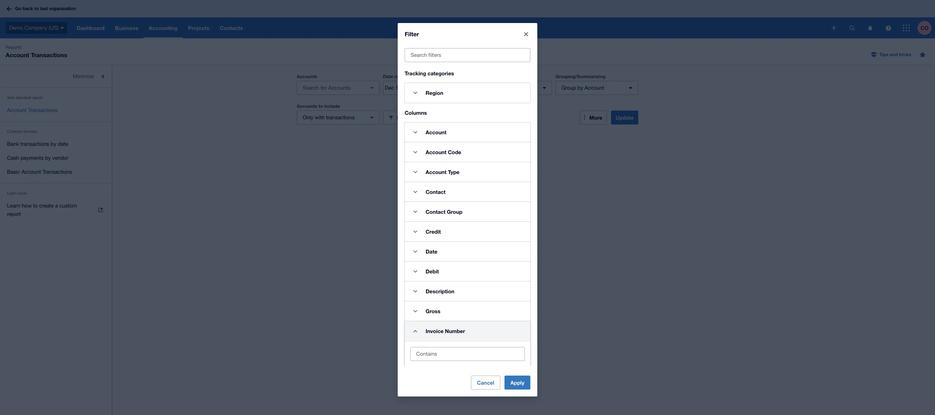 Task type: locate. For each thing, give the bounding box(es) containing it.
custom
[[59, 203, 77, 209]]

reports
[[6, 45, 22, 50]]

expand image for account code
[[408, 145, 422, 159]]

4 expand image from the top
[[408, 205, 422, 219]]

learn more
[[7, 191, 27, 196]]

account inside basic account transactions link
[[21, 169, 41, 175]]

3 expand image from the top
[[408, 225, 422, 239]]

xero
[[7, 96, 15, 100]]

account left code
[[426, 149, 447, 156]]

0 horizontal spatial date
[[383, 74, 393, 79]]

contact group
[[426, 209, 463, 215]]

transactions
[[326, 115, 355, 120], [20, 141, 49, 147]]

expand image
[[408, 125, 422, 139], [408, 165, 422, 179], [408, 225, 422, 239], [408, 245, 422, 259]]

1 vertical spatial report
[[7, 211, 21, 217]]

1 vertical spatial by
[[51, 141, 56, 147]]

account down 'xero'
[[7, 107, 26, 113]]

transactions down include
[[326, 115, 355, 120]]

account inside group by account popup button
[[585, 85, 604, 91]]

expand image for description
[[408, 285, 422, 299]]

tricks
[[899, 52, 912, 57]]

accounts
[[297, 74, 317, 79], [297, 103, 317, 109]]

demo company (us) button
[[0, 17, 71, 38]]

2 accounts from the top
[[297, 103, 317, 109]]

transactions for basic account transactions
[[42, 169, 72, 175]]

(us)
[[49, 25, 59, 31]]

1 horizontal spatial report
[[32, 96, 42, 100]]

by
[[578, 85, 583, 91], [51, 141, 56, 147], [45, 155, 51, 161]]

2 vertical spatial by
[[45, 155, 51, 161]]

more
[[18, 191, 27, 196]]

reports link
[[3, 44, 24, 51]]

basic account transactions link
[[0, 165, 112, 179]]

0 horizontal spatial report
[[7, 211, 21, 217]]

1 vertical spatial contact
[[426, 209, 446, 215]]

transactions down cash payments by vendor link
[[42, 169, 72, 175]]

co
[[921, 25, 929, 31]]

2 vertical spatial to
[[33, 203, 38, 209]]

transactions inside reports account transactions
[[31, 51, 67, 59]]

group
[[561, 85, 576, 91], [447, 209, 463, 215]]

filter
[[405, 30, 419, 38], [397, 114, 409, 121]]

0 vertical spatial date
[[383, 74, 393, 79]]

contact for contact group
[[426, 209, 446, 215]]

columns
[[405, 110, 427, 116]]

to left last
[[34, 6, 39, 11]]

contact
[[426, 189, 446, 195], [426, 209, 446, 215]]

3 expand image from the top
[[408, 185, 422, 199]]

1 expand image from the top
[[408, 125, 422, 139]]

formats
[[24, 130, 37, 134]]

report up account transactions
[[32, 96, 42, 100]]

to
[[34, 6, 39, 11], [319, 103, 323, 109], [33, 203, 38, 209]]

0 vertical spatial by
[[578, 85, 583, 91]]

expand image for debit
[[408, 265, 422, 279]]

0 vertical spatial svg image
[[7, 6, 12, 11]]

tracking
[[405, 70, 426, 77]]

expand image for date
[[408, 245, 422, 259]]

6 expand image from the top
[[408, 285, 422, 299]]

group inside filter dialog
[[447, 209, 463, 215]]

account down filter button
[[426, 129, 447, 136]]

1 learn from the top
[[7, 191, 17, 196]]

0 horizontal spatial group
[[447, 209, 463, 215]]

group by account
[[561, 85, 604, 91]]

learn inside learn how to create a custom report
[[7, 203, 20, 209]]

learn
[[7, 191, 17, 196], [7, 203, 20, 209]]

gross
[[426, 308, 440, 315]]

transactions for reports account transactions
[[31, 51, 67, 59]]

1 expand image from the top
[[408, 86, 422, 100]]

grouping/summarizing
[[556, 74, 606, 79]]

to right how
[[33, 203, 38, 209]]

svg image
[[7, 6, 12, 11], [832, 26, 836, 30]]

this
[[409, 74, 418, 79]]

0 vertical spatial contact
[[426, 189, 446, 195]]

date left the range at the top
[[383, 74, 393, 79]]

learn how to create a custom report link
[[0, 199, 112, 221]]

to for learn how to create a custom report
[[33, 203, 38, 209]]

transactions down formats
[[20, 141, 49, 147]]

region
[[426, 90, 443, 96]]

1 vertical spatial accounts
[[297, 103, 317, 109]]

apply button
[[505, 376, 531, 390]]

7 expand image from the top
[[408, 305, 422, 319]]

account down reports "link"
[[6, 51, 29, 59]]

date for date range : this month
[[383, 74, 393, 79]]

include
[[324, 103, 340, 109]]

5 expand image from the top
[[408, 265, 422, 279]]

0 vertical spatial to
[[34, 6, 39, 11]]

0 vertical spatial accounts
[[297, 74, 317, 79]]

date
[[383, 74, 393, 79], [426, 249, 437, 255]]

transactions down xero standard report
[[28, 107, 58, 113]]

tips and tricks button
[[867, 49, 916, 60]]

0 vertical spatial transactions
[[31, 51, 67, 59]]

0 horizontal spatial transactions
[[20, 141, 49, 147]]

account
[[6, 51, 29, 59], [585, 85, 604, 91], [7, 107, 26, 113], [426, 129, 447, 136], [426, 149, 447, 156], [21, 169, 41, 175], [426, 169, 447, 175]]

1 accounts from the top
[[297, 74, 317, 79]]

by for date
[[51, 141, 56, 147]]

2 expand image from the top
[[408, 145, 422, 159]]

by left the vendor
[[45, 155, 51, 161]]

2 learn from the top
[[7, 203, 20, 209]]

tracking categories
[[405, 70, 454, 77]]

1 vertical spatial date
[[426, 249, 437, 255]]

vendor
[[52, 155, 68, 161]]

accounts to include
[[297, 103, 340, 109]]

svg image
[[903, 24, 910, 31], [850, 25, 855, 31], [868, 25, 873, 31], [886, 25, 891, 31], [60, 27, 64, 29]]

date inside filter dialog
[[426, 249, 437, 255]]

1 contact from the top
[[426, 189, 446, 195]]

xero standard report
[[7, 96, 42, 100]]

1 vertical spatial to
[[319, 103, 323, 109]]

by inside popup button
[[578, 85, 583, 91]]

transactions
[[31, 51, 67, 59], [28, 107, 58, 113], [42, 169, 72, 175]]

cash payments by vendor link
[[0, 151, 112, 165]]

report down 'learn more' on the top of page
[[7, 211, 21, 217]]

date up debit
[[426, 249, 437, 255]]

account down grouping/summarizing
[[585, 85, 604, 91]]

report
[[32, 96, 42, 100], [7, 211, 21, 217]]

create
[[39, 203, 54, 209]]

0 vertical spatial learn
[[7, 191, 17, 196]]

1 horizontal spatial date
[[426, 249, 437, 255]]

2 expand image from the top
[[408, 165, 422, 179]]

reports account transactions
[[6, 45, 67, 59]]

demo company (us)
[[9, 25, 59, 31]]

to left include
[[319, 103, 323, 109]]

account down payments
[[21, 169, 41, 175]]

1 vertical spatial svg image
[[832, 26, 836, 30]]

1 vertical spatial transactions
[[20, 141, 49, 147]]

month
[[419, 74, 432, 79]]

by left "date"
[[51, 141, 56, 147]]

tips
[[880, 52, 889, 57]]

and
[[890, 52, 898, 57]]

0 vertical spatial group
[[561, 85, 576, 91]]

minimize button
[[0, 69, 112, 83]]

accounts up accounts to include
[[297, 74, 317, 79]]

0 vertical spatial transactions
[[326, 115, 355, 120]]

to inside learn how to create a custom report
[[33, 203, 38, 209]]

expand image
[[408, 86, 422, 100], [408, 145, 422, 159], [408, 185, 422, 199], [408, 205, 422, 219], [408, 265, 422, 279], [408, 285, 422, 299], [408, 305, 422, 319]]

transactions inside only with transactions popup button
[[326, 115, 355, 120]]

account transactions
[[7, 107, 58, 113]]

contact up credit
[[426, 209, 446, 215]]

apply
[[511, 380, 525, 386]]

0 vertical spatial filter
[[405, 30, 419, 38]]

Search filters field
[[405, 49, 530, 62]]

learn down 'learn more' on the top of page
[[7, 203, 20, 209]]

account inside reports account transactions
[[6, 51, 29, 59]]

1 vertical spatial transactions
[[28, 107, 58, 113]]

contact down account type
[[426, 189, 446, 195]]

transactions up minimize button
[[31, 51, 67, 59]]

type
[[448, 169, 460, 175]]

transactions inside bank transactions by date link
[[20, 141, 49, 147]]

to inside co banner
[[34, 6, 39, 11]]

0 horizontal spatial svg image
[[7, 6, 12, 11]]

learn left more
[[7, 191, 17, 196]]

account left type
[[426, 169, 447, 175]]

1 vertical spatial group
[[447, 209, 463, 215]]

0 vertical spatial report
[[32, 96, 42, 100]]

2 vertical spatial transactions
[[42, 169, 72, 175]]

expand image for region
[[408, 86, 422, 100]]

1 vertical spatial filter
[[397, 114, 409, 121]]

accounts up only
[[297, 103, 317, 109]]

:
[[407, 74, 408, 79]]

to for go back to last organisation
[[34, 6, 39, 11]]

learn for learn more
[[7, 191, 17, 196]]

1 horizontal spatial transactions
[[326, 115, 355, 120]]

categories
[[428, 70, 454, 77]]

svg image inside demo company (us) popup button
[[60, 27, 64, 29]]

report inside learn how to create a custom report
[[7, 211, 21, 217]]

company
[[25, 25, 47, 31]]

2 contact from the top
[[426, 209, 446, 215]]

a
[[55, 203, 58, 209]]

last
[[40, 6, 48, 11]]

collapse image
[[408, 325, 422, 339]]

4 expand image from the top
[[408, 245, 422, 259]]

1 vertical spatial learn
[[7, 203, 20, 209]]

update
[[616, 115, 634, 121]]

common
[[7, 130, 23, 134]]

by down grouping/summarizing
[[578, 85, 583, 91]]

only with transactions button
[[297, 111, 380, 125]]

Select end date field
[[418, 81, 452, 95]]

1 horizontal spatial group
[[561, 85, 576, 91]]



Task type: vqa. For each thing, say whether or not it's contained in the screenshot.
the report title field
no



Task type: describe. For each thing, give the bounding box(es) containing it.
tips and tricks
[[880, 52, 912, 57]]

date
[[58, 141, 68, 147]]

by for vendor
[[45, 155, 51, 161]]

learn how to create a custom report
[[7, 203, 77, 217]]

organisation
[[49, 6, 76, 11]]

group by account button
[[556, 81, 638, 95]]

go
[[15, 6, 21, 11]]

group inside popup button
[[561, 85, 576, 91]]

minimize
[[73, 73, 94, 79]]

learn for learn how to create a custom report
[[7, 203, 20, 209]]

co banner
[[0, 0, 935, 38]]

number
[[445, 328, 465, 335]]

only
[[303, 115, 313, 120]]

expand image for contact group
[[408, 205, 422, 219]]

back
[[22, 6, 33, 11]]

expand image for credit
[[408, 225, 422, 239]]

cash
[[7, 155, 19, 161]]

only with transactions
[[303, 115, 355, 120]]

bank
[[7, 141, 19, 147]]

with
[[315, 115, 325, 120]]

cancel
[[477, 380, 494, 386]]

debit
[[426, 269, 439, 275]]

description
[[426, 289, 455, 295]]

svg image inside go back to last organisation link
[[7, 6, 12, 11]]

date range : this month
[[383, 74, 432, 79]]

range
[[395, 74, 407, 79]]

cancel button
[[471, 376, 500, 390]]

bank transactions by date
[[7, 141, 68, 147]]

code
[[448, 149, 461, 156]]

bank transactions by date link
[[0, 137, 112, 151]]

accounts for accounts
[[297, 74, 317, 79]]

accounts for accounts to include
[[297, 103, 317, 109]]

contact for contact
[[426, 189, 446, 195]]

invoice
[[426, 328, 444, 335]]

cash payments by vendor
[[7, 155, 68, 161]]

account code
[[426, 149, 461, 156]]

update button
[[611, 111, 638, 125]]

more button
[[580, 111, 607, 125]]

expand image for contact
[[408, 185, 422, 199]]

go back to last organisation
[[15, 6, 76, 11]]

filter dialog
[[398, 23, 537, 416]]

common formats
[[7, 130, 37, 134]]

account type
[[426, 169, 460, 175]]

basic account transactions
[[7, 169, 72, 175]]

account transactions link
[[0, 103, 112, 117]]

date for date
[[426, 249, 437, 255]]

account inside account transactions link
[[7, 107, 26, 113]]

how
[[22, 203, 32, 209]]

filter inside button
[[397, 114, 409, 121]]

expand image for gross
[[408, 305, 422, 319]]

demo
[[9, 25, 23, 31]]

Select start date field
[[383, 81, 417, 95]]

go back to last organisation link
[[4, 3, 80, 15]]

filter button
[[383, 111, 466, 125]]

close image
[[519, 27, 533, 41]]

more
[[590, 115, 602, 121]]

Contains field
[[411, 348, 525, 361]]

standard
[[16, 96, 31, 100]]

co button
[[918, 17, 935, 38]]

payments
[[21, 155, 44, 161]]

basic
[[7, 169, 20, 175]]

credit
[[426, 229, 441, 235]]

expand image for account type
[[408, 165, 422, 179]]

invoice number
[[426, 328, 465, 335]]

1 horizontal spatial svg image
[[832, 26, 836, 30]]

expand image for account
[[408, 125, 422, 139]]

filter inside dialog
[[405, 30, 419, 38]]



